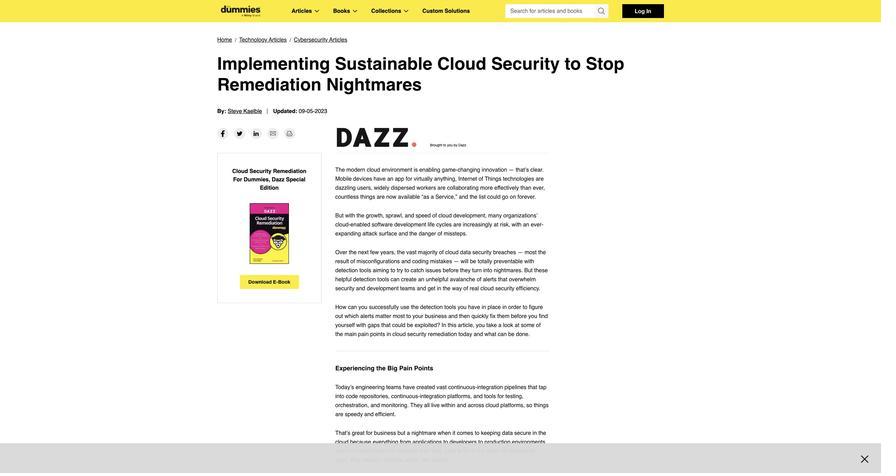 Task type: vqa. For each thing, say whether or not it's contained in the screenshot.
drummer
no



Task type: describe. For each thing, give the bounding box(es) containing it.
the left the danger on the left
[[410, 231, 417, 237]]

have inside today's engineering teams have created vast continuous-integration pipelines that tap into code repositories, continuous-integration platforms, and tools for testing, orchestration, and monitoring. they all live within and across cloud platforms, so things are speedy and efficient.
[[403, 385, 415, 391]]

and left speed
[[405, 213, 414, 219]]

them
[[497, 314, 510, 320]]

article,
[[458, 323, 474, 329]]

technology articles
[[239, 37, 287, 43]]

pain inside how can you successfully use the detection tools you have in place in order to figure out which alerts matter most to your business and then quickly fix them before you find yourself with gaps that could be exploited? in this article, you take a look at some of the main pain points in cloud security remediation today and what can be done.
[[358, 332, 369, 338]]

your
[[413, 314, 423, 320]]

be inside over the next few years, the vast majority of cloud data security breaches — most the result of misconfigurations and coding mistakes — will be totally preventable with detection tools aiming to try to catch issues before they turn into nightmares. but these helpful detection tools can create an unhelpful avalanche of alerts that overwhelm security and development teams and get in the way of real cloud security efficiency.
[[470, 259, 476, 265]]

0 vertical spatial platforms,
[[447, 394, 472, 400]]

collections
[[371, 8, 401, 14]]

than inside 'that's great for business but a nightmare when it comes to keeping data secure in the cloud because everything from applications to developers to production environments are more distributed and complex than they used to be in the good old datacenter days. this situation creates seven pain points:'
[[419, 449, 430, 455]]

0 horizontal spatial —
[[454, 259, 459, 265]]

development inside over the next few years, the vast majority of cloud data security breaches — most the result of misconfigurations and coding mistakes — will be totally preventable with detection tools aiming to try to catch issues before they turn into nightmares. but these helpful detection tools can create an unhelpful avalanche of alerts that overwhelm security and development teams and get in the way of real cloud security efficiency.
[[367, 286, 399, 292]]

of down turn
[[477, 277, 481, 283]]

and right surface
[[399, 231, 408, 237]]

Search for articles and books text field
[[505, 4, 595, 18]]

cloud inside but with the growth, sprawl, and speed of cloud development, many organizations' cloud-enabled software development life cycles are increasingly at risk, with an ever- expanding attack surface and the danger of missteps.
[[439, 213, 452, 219]]

vast inside over the next few years, the vast majority of cloud data security breaches — most the result of misconfigurations and coding mistakes — will be totally preventable with detection tools aiming to try to catch issues before they turn into nightmares. but these helpful detection tools can create an unhelpful avalanche of alerts that overwhelm security and development teams and get in the way of real cloud security efficiency.
[[406, 250, 417, 256]]

old
[[500, 449, 508, 455]]

in down developers
[[471, 449, 476, 455]]

experiencing
[[335, 365, 375, 372]]

to right brought
[[443, 143, 446, 147]]

business inside how can you successfully use the detection tools you have in place in order to figure out which alerts matter most to your business and then quickly fix them before you find yourself with gaps that could be exploited? in this article, you take a look at some of the main pain points in cloud security remediation today and what can be done.
[[425, 314, 447, 320]]

are inside but with the growth, sprawl, and speed of cloud development, many organizations' cloud-enabled software development life cycles are increasingly at risk, with an ever- expanding attack surface and the danger of missteps.
[[453, 222, 461, 228]]

steve kaelble link
[[228, 108, 262, 115]]

points:
[[433, 458, 449, 464]]

they inside over the next few years, the vast majority of cloud data security breaches — most the result of misconfigurations and coding mistakes — will be totally preventable with detection tools aiming to try to catch issues before they turn into nightmares. but these helpful detection tools can create an unhelpful avalanche of alerts that overwhelm security and development teams and get in the way of real cloud security efficiency.
[[460, 268, 471, 274]]

1 horizontal spatial dazz
[[458, 143, 466, 147]]

tools inside today's engineering teams have created vast continuous-integration pipelines that tap into code repositories, continuous-integration platforms, and tools for testing, orchestration, and monitoring. they all live within and across cloud platforms, so things are speedy and efficient.
[[484, 394, 496, 400]]

1 vertical spatial can
[[348, 305, 357, 311]]

created
[[417, 385, 435, 391]]

and right within
[[457, 403, 466, 409]]

a inside the modern cloud environment is enabling game-changing innovation — that's clear. mobile devices have an app for virtually anything, internet of things technologies are dazzling users, widely dispersed workers are collaborating more effectively than ever, countless things are now available "as a service," and the list could go on forever.
[[431, 194, 434, 200]]

place
[[488, 305, 501, 311]]

you up then
[[458, 305, 467, 311]]

secure
[[514, 431, 531, 437]]

data inside over the next few years, the vast majority of cloud data security breaches — most the result of misconfigurations and coding mistakes — will be totally preventable with detection tools aiming to try to catch issues before they turn into nightmares. but these helpful detection tools can create an unhelpful avalanche of alerts that overwhelm security and development teams and get in the way of real cloud security efficiency.
[[460, 250, 471, 256]]

things inside the modern cloud environment is enabling game-changing innovation — that's clear. mobile devices have an app for virtually anything, internet of things technologies are dazzling users, widely dispersed workers are collaborating more effectively than ever, countless things are now available "as a service," and the list could go on forever.
[[360, 194, 375, 200]]

create
[[401, 277, 417, 283]]

before inside how can you successfully use the detection tools you have in place in order to figure out which alerts matter most to your business and then quickly fix them before you find yourself with gaps that could be exploited? in this article, you take a look at some of the main pain points in cloud security remediation today and what can be done.
[[511, 314, 527, 320]]

effectively
[[494, 185, 519, 191]]

today
[[459, 332, 472, 338]]

cloud inside the modern cloud environment is enabling game-changing innovation — that's clear. mobile devices have an app for virtually anything, internet of things technologies are dazzling users, widely dispersed workers are collaborating more effectively than ever, countless things are now available "as a service," and the list could go on forever.
[[367, 167, 380, 173]]

the left big
[[376, 365, 386, 372]]

with inside how can you successfully use the detection tools you have in place in order to figure out which alerts matter most to your business and then quickly fix them before you find yourself with gaps that could be exploited? in this article, you take a look at some of the main pain points in cloud security remediation today and what can be done.
[[356, 323, 366, 329]]

tools down aiming at the bottom left of the page
[[377, 277, 389, 283]]

life
[[428, 222, 435, 228]]

out
[[335, 314, 343, 320]]

data inside 'that's great for business but a nightmare when it comes to keeping data secure in the cloud because everything from applications to developers to production environments are more distributed and complex than they used to be in the good old datacenter days. this situation creates seven pain points:'
[[502, 431, 513, 437]]

in up quickly
[[482, 305, 486, 311]]

open book categories image
[[353, 10, 357, 13]]

cloud inside implementing sustainable cloud security to stop remediation nightmares
[[437, 53, 486, 74]]

next
[[358, 250, 369, 256]]

to left the your
[[406, 314, 411, 320]]

within
[[441, 403, 455, 409]]

into inside over the next few years, the vast majority of cloud data security breaches — most the result of misconfigurations and coding mistakes — will be totally preventable with detection tools aiming to try to catch issues before they turn into nightmares. but these helpful detection tools can create an unhelpful avalanche of alerts that overwhelm security and development teams and get in the way of real cloud security efficiency.
[[483, 268, 492, 274]]

across
[[468, 403, 484, 409]]

download e-book link
[[240, 275, 299, 289]]

find
[[539, 314, 548, 320]]

figure
[[529, 305, 543, 311]]

cloud up mistakes
[[445, 250, 459, 256]]

code
[[346, 394, 358, 400]]

to down keeping
[[478, 440, 483, 446]]

books
[[333, 8, 350, 14]]

teams inside over the next few years, the vast majority of cloud data security breaches — most the result of misconfigurations and coding mistakes — will be totally preventable with detection tools aiming to try to catch issues before they turn into nightmares. but these helpful detection tools can create an unhelpful avalanche of alerts that overwhelm security and development teams and get in the way of real cloud security efficiency.
[[400, 286, 415, 292]]

growth,
[[366, 213, 384, 219]]

cloud inside how can you successfully use the detection tools you have in place in order to figure out which alerts matter most to your business and then quickly fix them before you find yourself with gaps that could be exploited? in this article, you take a look at some of the main pain points in cloud security remediation today and what can be done.
[[393, 332, 406, 338]]

to down developers
[[457, 449, 462, 455]]

in up them
[[502, 305, 507, 311]]

big
[[387, 365, 398, 372]]

will
[[461, 259, 468, 265]]

and up this
[[448, 314, 458, 320]]

articles for cybersecurity articles
[[329, 37, 347, 43]]

keeping
[[481, 431, 501, 437]]

are down anything,
[[438, 185, 446, 191]]

they inside 'that's great for business but a nightmare when it comes to keeping data secure in the cloud because everything from applications to developers to production environments are more distributed and complex than they used to be in the good old datacenter days. this situation creates seven pain points:'
[[432, 449, 442, 455]]

to left try
[[391, 268, 395, 274]]

before inside over the next few years, the vast majority of cloud data security breaches — most the result of misconfigurations and coding mistakes — will be totally preventable with detection tools aiming to try to catch issues before they turn into nightmares. but these helpful detection tools can create an unhelpful avalanche of alerts that overwhelm security and development teams and get in the way of real cloud security efficiency.
[[443, 268, 459, 274]]

are down widely
[[377, 194, 385, 200]]

technology
[[239, 37, 267, 43]]

e-
[[273, 279, 278, 285]]

creates
[[384, 458, 403, 464]]

security down helpful
[[335, 286, 355, 292]]

with up "cloud-"
[[345, 213, 355, 219]]

datacenter
[[509, 449, 536, 455]]

brought to you by dazz link
[[430, 143, 466, 148]]

of down cycles
[[438, 231, 442, 237]]

download e-book
[[248, 279, 290, 285]]

that's
[[516, 167, 529, 173]]

alerts inside how can you successfully use the detection tools you have in place in order to figure out which alerts matter most to your business and then quickly fix them before you find yourself with gaps that could be exploited? in this article, you take a look at some of the main pain points in cloud security remediation today and what can be done.
[[360, 314, 374, 320]]

to right "comes"
[[475, 431, 480, 437]]

monitoring.
[[381, 403, 409, 409]]

distributed
[[359, 449, 385, 455]]

danger
[[419, 231, 436, 237]]

what
[[485, 332, 496, 338]]

then
[[459, 314, 470, 320]]

cloud right real
[[481, 286, 494, 292]]

and inside the modern cloud environment is enabling game-changing innovation — that's clear. mobile devices have an app for virtually anything, internet of things technologies are dazzling users, widely dispersed workers are collaborating more effectively than ever, countless things are now available "as a service," and the list could go on forever.
[[459, 194, 468, 200]]

1 vertical spatial continuous-
[[391, 394, 420, 400]]

more inside 'that's great for business but a nightmare when it comes to keeping data secure in the cloud because everything from applications to developers to production environments are more distributed and complex than they used to be in the good old datacenter days. this situation creates seven pain points:'
[[345, 449, 358, 455]]

way
[[452, 286, 462, 292]]

solutions
[[445, 8, 470, 14]]

catch
[[411, 268, 424, 274]]

that's great for business but a nightmare when it comes to keeping data secure in the cloud because everything from applications to developers to production environments are more distributed and complex than they used to be in the good old datacenter days. this situation creates seven pain points:
[[335, 431, 546, 464]]

09-
[[299, 108, 307, 115]]

nightmare
[[412, 431, 436, 437]]

enabling
[[419, 167, 440, 173]]

into inside today's engineering teams have created vast continuous-integration pipelines that tap into code repositories, continuous-integration platforms, and tools for testing, orchestration, and monitoring. they all live within and across cloud platforms, so things are speedy and efficient.
[[335, 394, 344, 400]]

remediation inside cloud security remediation for dummies, dazz special edition
[[273, 168, 306, 175]]

aiming
[[373, 268, 389, 274]]

helpful
[[335, 277, 352, 283]]

open collections list image
[[404, 10, 409, 13]]

by
[[454, 143, 457, 147]]

you down figure
[[528, 314, 537, 320]]

this
[[350, 458, 361, 464]]

an inside over the next few years, the vast majority of cloud data security breaches — most the result of misconfigurations and coding mistakes — will be totally preventable with detection tools aiming to try to catch issues before they turn into nightmares. but these helpful detection tools can create an unhelpful avalanche of alerts that overwhelm security and development teams and get in the way of real cloud security efficiency.
[[418, 277, 424, 283]]

that inside how can you successfully use the detection tools you have in place in order to figure out which alerts matter most to your business and then quickly fix them before you find yourself with gaps that could be exploited? in this article, you take a look at some of the main pain points in cloud security remediation today and what can be done.
[[381, 323, 391, 329]]

most inside how can you successfully use the detection tools you have in place in order to figure out which alerts matter most to your business and then quickly fix them before you find yourself with gaps that could be exploited? in this article, you take a look at some of the main pain points in cloud security remediation today and what can be done.
[[393, 314, 405, 320]]

of up mistakes
[[439, 250, 444, 256]]

and left what at the right of page
[[474, 332, 483, 338]]

but inside over the next few years, the vast majority of cloud data security breaches — most the result of misconfigurations and coding mistakes — will be totally preventable with detection tools aiming to try to catch issues before they turn into nightmares. but these helpful detection tools can create an unhelpful avalanche of alerts that overwhelm security and development teams and get in the way of real cloud security efficiency.
[[524, 268, 533, 274]]

have inside how can you successfully use the detection tools you have in place in order to figure out which alerts matter most to your business and then quickly fix them before you find yourself with gaps that could be exploited? in this article, you take a look at some of the main pain points in cloud security remediation today and what can be done.
[[468, 305, 480, 311]]

ever,
[[533, 185, 545, 191]]

security inside how can you successfully use the detection tools you have in place in order to figure out which alerts matter most to your business and then quickly fix them before you find yourself with gaps that could be exploited? in this article, you take a look at some of the main pain points in cloud security remediation today and what can be done.
[[407, 332, 426, 338]]

"as
[[422, 194, 429, 200]]

nightmares.
[[494, 268, 523, 274]]

to down when
[[443, 440, 448, 446]]

get
[[428, 286, 435, 292]]

modern
[[346, 167, 365, 173]]

most inside over the next few years, the vast majority of cloud data security breaches — most the result of misconfigurations and coding mistakes — will be totally preventable with detection tools aiming to try to catch issues before they turn into nightmares. but these helpful detection tools can create an unhelpful avalanche of alerts that overwhelm security and development teams and get in the way of real cloud security efficiency.
[[525, 250, 537, 256]]

these
[[534, 268, 548, 274]]

misconfigurations
[[357, 259, 400, 265]]

is
[[414, 167, 418, 173]]

the inside the modern cloud environment is enabling game-changing innovation — that's clear. mobile devices have an app for virtually anything, internet of things technologies are dazzling users, widely dispersed workers are collaborating more effectively than ever, countless things are now available "as a service," and the list could go on forever.
[[470, 194, 477, 200]]

list
[[479, 194, 486, 200]]

log in
[[635, 8, 651, 14]]

because
[[350, 440, 371, 446]]

you left the by
[[447, 143, 453, 147]]

be down the your
[[407, 323, 413, 329]]

implementing
[[217, 53, 330, 74]]

brought
[[430, 143, 442, 147]]

and left get on the left of page
[[417, 286, 426, 292]]

risk,
[[500, 222, 510, 228]]

1 vertical spatial integration
[[420, 394, 446, 400]]

cloud security remediation for dummies, dazz special edition
[[232, 168, 306, 191]]

the right years,
[[397, 250, 405, 256]]

in up environments
[[533, 431, 537, 437]]

changing
[[458, 167, 480, 173]]

updated:
[[273, 108, 297, 115]]

could inside how can you successfully use the detection tools you have in place in order to figure out which alerts matter most to your business and then quickly fix them before you find yourself with gaps that could be exploited? in this article, you take a look at some of the main pain points in cloud security remediation today and what can be done.
[[392, 323, 405, 329]]

look
[[503, 323, 513, 329]]

and up which
[[356, 286, 365, 292]]

1 vertical spatial platforms,
[[501, 403, 525, 409]]

when
[[438, 431, 451, 437]]

enabled
[[350, 222, 370, 228]]

the modern cloud environment is enabling game-changing innovation — that's clear. mobile devices have an app for virtually anything, internet of things technologies are dazzling users, widely dispersed workers are collaborating more effectively than ever, countless things are now available "as a service," and the list could go on forever.
[[335, 167, 545, 200]]

the up enabled
[[357, 213, 364, 219]]

exploited?
[[415, 323, 440, 329]]

custom
[[422, 8, 443, 14]]

home link
[[217, 35, 232, 44]]

unhelpful
[[426, 277, 448, 283]]

users,
[[357, 185, 372, 191]]

try
[[397, 268, 403, 274]]



Task type: locate. For each thing, give the bounding box(es) containing it.
that down matter at bottom
[[381, 323, 391, 329]]

0 vertical spatial teams
[[400, 286, 415, 292]]

this
[[448, 323, 456, 329]]

1 vertical spatial things
[[534, 403, 549, 409]]

with inside over the next few years, the vast majority of cloud data security breaches — most the result of misconfigurations and coding mistakes — will be totally preventable with detection tools aiming to try to catch issues before they turn into nightmares. but these helpful detection tools can create an unhelpful avalanche of alerts that overwhelm security and development teams and get in the way of real cloud security efficiency.
[[524, 259, 534, 265]]

1 horizontal spatial pain
[[421, 458, 431, 464]]

can down try
[[391, 277, 400, 283]]

tools inside how can you successfully use the detection tools you have in place in order to figure out which alerts matter most to your business and then quickly fix them before you find yourself with gaps that could be exploited? in this article, you take a look at some of the main pain points in cloud security remediation today and what can be done.
[[444, 305, 456, 311]]

0 vertical spatial things
[[360, 194, 375, 200]]

things down users, on the top of page
[[360, 194, 375, 200]]

0 horizontal spatial integration
[[420, 394, 446, 400]]

are up days.
[[335, 449, 343, 455]]

today's engineering teams have created vast continuous-integration pipelines that tap into code repositories, continuous-integration platforms, and tools for testing, orchestration, and monitoring. they all live within and across cloud platforms, so things are speedy and efficient.
[[335, 385, 549, 418]]

a right '"as'
[[431, 194, 434, 200]]

1 vertical spatial an
[[523, 222, 529, 228]]

detection up helpful
[[335, 268, 358, 274]]

1 vertical spatial —
[[518, 250, 523, 256]]

anything,
[[434, 176, 457, 182]]

breaches
[[493, 250, 516, 256]]

cloud
[[367, 167, 380, 173], [439, 213, 452, 219], [445, 250, 459, 256], [481, 286, 494, 292], [393, 332, 406, 338], [486, 403, 499, 409], [335, 440, 349, 446]]

1 vertical spatial in
[[442, 323, 446, 329]]

teams inside today's engineering teams have created vast continuous-integration pipelines that tap into code repositories, continuous-integration platforms, and tools for testing, orchestration, and monitoring. they all live within and across cloud platforms, so things are speedy and efficient.
[[386, 385, 401, 391]]

1 horizontal spatial things
[[534, 403, 549, 409]]

1 horizontal spatial a
[[431, 194, 434, 200]]

0 vertical spatial dazz
[[458, 143, 466, 147]]

cybersecurity articles link
[[294, 35, 347, 44]]

cloud
[[437, 53, 486, 74], [232, 168, 248, 175]]

with left gaps
[[356, 323, 366, 329]]

that left tap
[[528, 385, 537, 391]]

most down the use
[[393, 314, 405, 320]]

1 vertical spatial for
[[498, 394, 504, 400]]

by: steve kaelble
[[217, 108, 262, 115]]

could
[[487, 194, 501, 200], [392, 323, 405, 329]]

0 vertical spatial business
[[425, 314, 447, 320]]

in inside over the next few years, the vast majority of cloud data security breaches — most the result of misconfigurations and coding mistakes — will be totally preventable with detection tools aiming to try to catch issues before they turn into nightmares. but these helpful detection tools can create an unhelpful avalanche of alerts that overwhelm security and development teams and get in the way of real cloud security efficiency.
[[437, 286, 441, 292]]

0 vertical spatial for
[[406, 176, 412, 182]]

cloud right points
[[393, 332, 406, 338]]

things right so
[[534, 403, 549, 409]]

0 vertical spatial more
[[480, 185, 493, 191]]

mistakes
[[430, 259, 452, 265]]

widely
[[374, 185, 389, 191]]

overwhelm
[[509, 277, 536, 283]]

0 horizontal spatial things
[[360, 194, 375, 200]]

0 horizontal spatial into
[[335, 394, 344, 400]]

engineering
[[356, 385, 385, 391]]

have inside the modern cloud environment is enabling game-changing innovation — that's clear. mobile devices have an app for virtually anything, internet of things technologies are dazzling users, widely dispersed workers are collaborating more effectively than ever, countless things are now available "as a service," and the list could go on forever.
[[374, 176, 386, 182]]

company logo image
[[337, 128, 416, 147]]

complex
[[397, 449, 418, 455]]

and down collaborating
[[459, 194, 468, 200]]

technologies
[[503, 176, 534, 182]]

are left speedy
[[335, 412, 343, 418]]

speed
[[416, 213, 431, 219]]

of left real
[[464, 286, 468, 292]]

pain
[[358, 332, 369, 338], [421, 458, 431, 464]]

nightmares
[[326, 74, 422, 94]]

0 vertical spatial in
[[646, 8, 651, 14]]

remediation inside implementing sustainable cloud security to stop remediation nightmares
[[217, 74, 321, 94]]

data up production
[[502, 431, 513, 437]]

2023
[[315, 108, 327, 115]]

an down organizations'
[[523, 222, 529, 228]]

1 horizontal spatial more
[[480, 185, 493, 191]]

cloud inside cloud security remediation for dummies, dazz special edition
[[232, 168, 248, 175]]

in right log
[[646, 8, 651, 14]]

0 horizontal spatial articles
[[269, 37, 287, 43]]

into down totally at bottom right
[[483, 268, 492, 274]]

0 vertical spatial —
[[509, 167, 514, 173]]

cloud inside 'that's great for business but a nightmare when it comes to keeping data secure in the cloud because everything from applications to developers to production environments are more distributed and complex than they used to be in the good old datacenter days. this situation creates seven pain points:'
[[335, 440, 349, 446]]

0 horizontal spatial business
[[374, 431, 396, 437]]

the down yourself
[[335, 332, 343, 338]]

1 vertical spatial dazz
[[272, 177, 284, 183]]

business
[[425, 314, 447, 320], [374, 431, 396, 437]]

to inside implementing sustainable cloud security to stop remediation nightmares
[[565, 53, 581, 74]]

2 horizontal spatial that
[[528, 385, 537, 391]]

book
[[278, 279, 290, 285]]

0 horizontal spatial could
[[392, 323, 405, 329]]

detection down aiming at the bottom left of the page
[[353, 277, 376, 283]]

you down quickly
[[476, 323, 485, 329]]

2 vertical spatial detection
[[420, 305, 443, 311]]

could left "go"
[[487, 194, 501, 200]]

group
[[505, 4, 608, 18]]

security up totally at bottom right
[[472, 250, 492, 256]]

and up 'across'
[[473, 394, 483, 400]]

updated: 09-05-2023
[[273, 108, 327, 115]]

a inside how can you successfully use the detection tools you have in place in order to figure out which alerts matter most to your business and then quickly fix them before you find yourself with gaps that could be exploited? in this article, you take a look at some of the main pain points in cloud security remediation today and what can be done.
[[498, 323, 502, 329]]

more up list in the right top of the page
[[480, 185, 493, 191]]

the left next at the bottom left of page
[[349, 250, 357, 256]]

vast right created
[[437, 385, 447, 391]]

an inside but with the growth, sprawl, and speed of cloud development, many organizations' cloud-enabled software development life cycles are increasingly at risk, with an ever- expanding attack surface and the danger of missteps.
[[523, 222, 529, 228]]

points
[[370, 332, 385, 338]]

workers
[[417, 185, 436, 191]]

1 vertical spatial vast
[[437, 385, 447, 391]]

book image image
[[250, 204, 289, 264]]

1 horizontal spatial for
[[406, 176, 412, 182]]

0 horizontal spatial a
[[407, 431, 410, 437]]

1 horizontal spatial security
[[491, 53, 560, 74]]

than inside the modern cloud environment is enabling game-changing innovation — that's clear. mobile devices have an app for virtually anything, internet of things technologies are dazzling users, widely dispersed workers are collaborating more effectively than ever, countless things are now available "as a service," and the list could go on forever.
[[521, 185, 531, 191]]

be inside 'that's great for business but a nightmare when it comes to keeping data secure in the cloud because everything from applications to developers to production environments are more distributed and complex than they used to be in the good old datacenter days. this situation creates seven pain points:'
[[464, 449, 470, 455]]

0 horizontal spatial dazz
[[272, 177, 284, 183]]

main
[[345, 332, 357, 338]]

development
[[394, 222, 426, 228], [367, 286, 399, 292]]

open article categories image
[[315, 10, 319, 13]]

of inside the modern cloud environment is enabling game-changing innovation — that's clear. mobile devices have an app for virtually anything, internet of things technologies are dazzling users, widely dispersed workers are collaborating more effectively than ever, countless things are now available "as a service," and the list could go on forever.
[[479, 176, 483, 182]]

countless
[[335, 194, 359, 200]]

are up the missteps.
[[453, 222, 461, 228]]

tools up this
[[444, 305, 456, 311]]

0 horizontal spatial before
[[443, 268, 459, 274]]

1 vertical spatial detection
[[353, 277, 376, 283]]

at inside but with the growth, sprawl, and speed of cloud development, many organizations' cloud-enabled software development life cycles are increasingly at risk, with an ever- expanding attack surface and the danger of missteps.
[[494, 222, 498, 228]]

for inside 'that's great for business but a nightmare when it comes to keeping data secure in the cloud because everything from applications to developers to production environments are more distributed and complex than they used to be in the good old datacenter days. this situation creates seven pain points:'
[[366, 431, 373, 437]]

security inside implementing sustainable cloud security to stop remediation nightmares
[[491, 53, 560, 74]]

great
[[352, 431, 365, 437]]

1 vertical spatial most
[[393, 314, 405, 320]]

articles left open article categories image
[[292, 8, 312, 14]]

of up life
[[432, 213, 437, 219]]

are inside today's engineering teams have created vast continuous-integration pipelines that tap into code repositories, continuous-integration platforms, and tools for testing, orchestration, and monitoring. they all live within and across cloud platforms, so things are speedy and efficient.
[[335, 412, 343, 418]]

1 vertical spatial than
[[419, 449, 430, 455]]

an left app
[[387, 176, 393, 182]]

1 vertical spatial teams
[[386, 385, 401, 391]]

0 horizontal spatial cloud
[[232, 168, 248, 175]]

can
[[391, 277, 400, 283], [348, 305, 357, 311], [498, 332, 507, 338]]

vast
[[406, 250, 417, 256], [437, 385, 447, 391]]

in
[[646, 8, 651, 14], [442, 323, 446, 329]]

remediation up special
[[273, 168, 306, 175]]

they down will
[[460, 268, 471, 274]]

things inside today's engineering teams have created vast continuous-integration pipelines that tap into code repositories, continuous-integration platforms, and tools for testing, orchestration, and monitoring. they all live within and across cloud platforms, so things are speedy and efficient.
[[534, 403, 549, 409]]

but up "cloud-"
[[335, 213, 344, 219]]

tools left aiming at the bottom left of the page
[[359, 268, 371, 274]]

be down look
[[508, 332, 515, 338]]

0 vertical spatial than
[[521, 185, 531, 191]]

0 horizontal spatial most
[[393, 314, 405, 320]]

1 vertical spatial a
[[498, 323, 502, 329]]

1 vertical spatial cloud
[[232, 168, 248, 175]]

in right get on the left of page
[[437, 286, 441, 292]]

cloud inside today's engineering teams have created vast continuous-integration pipelines that tap into code repositories, continuous-integration platforms, and tools for testing, orchestration, and monitoring. they all live within and across cloud platforms, so things are speedy and efficient.
[[486, 403, 499, 409]]

efficient.
[[375, 412, 396, 418]]

ever-
[[531, 222, 544, 228]]

pipelines
[[505, 385, 526, 391]]

articles up implementing
[[269, 37, 287, 43]]

attack
[[363, 231, 377, 237]]

custom solutions link
[[422, 7, 470, 16]]

home
[[217, 37, 232, 43]]

articles for technology articles
[[269, 37, 287, 43]]

1 horizontal spatial can
[[391, 277, 400, 283]]

years,
[[380, 250, 396, 256]]

service,"
[[435, 194, 457, 200]]

1 vertical spatial pain
[[421, 458, 431, 464]]

alerts inside over the next few years, the vast majority of cloud data security breaches — most the result of misconfigurations and coding mistakes — will be totally preventable with detection tools aiming to try to catch issues before they turn into nightmares. but these helpful detection tools can create an unhelpful avalanche of alerts that overwhelm security and development teams and get in the way of real cloud security efficiency.
[[483, 277, 497, 283]]

and down repositories,
[[371, 403, 380, 409]]

log
[[635, 8, 645, 14]]

1 horizontal spatial that
[[498, 277, 507, 283]]

remediation
[[428, 332, 457, 338]]

the left good
[[477, 449, 485, 455]]

over the next few years, the vast majority of cloud data security breaches — most the result of misconfigurations and coding mistakes — will be totally preventable with detection tools aiming to try to catch issues before they turn into nightmares. but these helpful detection tools can create an unhelpful avalanche of alerts that overwhelm security and development teams and get in the way of real cloud security efficiency.
[[335, 250, 548, 292]]

0 vertical spatial detection
[[335, 268, 358, 274]]

at inside how can you successfully use the detection tools you have in place in order to figure out which alerts matter most to your business and then quickly fix them before you find yourself with gaps that could be exploited? in this article, you take a look at some of the main pain points in cloud security remediation today and what can be done.
[[515, 323, 519, 329]]

missteps.
[[444, 231, 467, 237]]

alerts
[[483, 277, 497, 283], [360, 314, 374, 320]]

real
[[470, 286, 479, 292]]

0 horizontal spatial vast
[[406, 250, 417, 256]]

to right try
[[405, 268, 409, 274]]

surface
[[379, 231, 397, 237]]

are
[[536, 176, 544, 182], [438, 185, 446, 191], [377, 194, 385, 200], [453, 222, 461, 228], [335, 412, 343, 418], [335, 449, 343, 455]]

1 horizontal spatial most
[[525, 250, 537, 256]]

a inside 'that's great for business but a nightmare when it comes to keeping data secure in the cloud because everything from applications to developers to production environments are more distributed and complex than they used to be in the good old datacenter days. this situation creates seven pain points:'
[[407, 431, 410, 437]]

logo image
[[217, 5, 264, 17]]

1 horizontal spatial vast
[[437, 385, 447, 391]]

you up which
[[359, 305, 367, 311]]

with up overwhelm
[[524, 259, 534, 265]]

a right the but
[[407, 431, 410, 437]]

continuous- up monitoring.
[[391, 394, 420, 400]]

2 vertical spatial a
[[407, 431, 410, 437]]

have up quickly
[[468, 305, 480, 311]]

brought to you by dazz
[[430, 143, 466, 147]]

0 horizontal spatial than
[[419, 449, 430, 455]]

0 vertical spatial they
[[460, 268, 471, 274]]

0 vertical spatial cloud
[[437, 53, 486, 74]]

2 horizontal spatial can
[[498, 332, 507, 338]]

points
[[414, 365, 433, 372]]

now
[[386, 194, 397, 200]]

and inside 'that's great for business but a nightmare when it comes to keeping data secure in the cloud because everything from applications to developers to production environments are more distributed and complex than they used to be in the good old datacenter days. this situation creates seven pain points:'
[[386, 449, 396, 455]]

2 vertical spatial that
[[528, 385, 537, 391]]

0 horizontal spatial more
[[345, 449, 358, 455]]

over
[[335, 250, 347, 256]]

into down today's
[[335, 394, 344, 400]]

with down organizations'
[[512, 222, 522, 228]]

order
[[508, 305, 521, 311]]

but inside but with the growth, sprawl, and speed of cloud development, many organizations' cloud-enabled software development life cycles are increasingly at risk, with an ever- expanding attack surface and the danger of missteps.
[[335, 213, 344, 219]]

orchestration,
[[335, 403, 369, 409]]

have up widely
[[374, 176, 386, 182]]

1 horizontal spatial could
[[487, 194, 501, 200]]

for inside today's engineering teams have created vast continuous-integration pipelines that tap into code repositories, continuous-integration platforms, and tools for testing, orchestration, and monitoring. they all live within and across cloud platforms, so things are speedy and efficient.
[[498, 394, 504, 400]]

pain inside 'that's great for business but a nightmare when it comes to keeping data secure in the cloud because everything from applications to developers to production environments are more distributed and complex than they used to be in the good old datacenter days. this situation creates seven pain points:'
[[421, 458, 431, 464]]

cloud up devices on the left of page
[[367, 167, 380, 173]]

vast inside today's engineering teams have created vast continuous-integration pipelines that tap into code repositories, continuous-integration platforms, and tools for testing, orchestration, and monitoring. they all live within and across cloud platforms, so things are speedy and efficient.
[[437, 385, 447, 391]]

be right will
[[470, 259, 476, 265]]

for right the great
[[366, 431, 373, 437]]

0 vertical spatial security
[[491, 53, 560, 74]]

so
[[526, 403, 532, 409]]

are up ever,
[[536, 176, 544, 182]]

articles inside technology articles link
[[269, 37, 287, 43]]

the left way
[[443, 286, 451, 292]]

mobile
[[335, 176, 352, 182]]

1 horizontal spatial continuous-
[[448, 385, 477, 391]]

have left created
[[403, 385, 415, 391]]

alerts down totally at bottom right
[[483, 277, 497, 283]]

they up points:
[[432, 449, 442, 455]]

1 vertical spatial alerts
[[360, 314, 374, 320]]

of right result
[[350, 259, 355, 265]]

business inside 'that's great for business but a nightmare when it comes to keeping data secure in the cloud because everything from applications to developers to production environments are more distributed and complex than they used to be in the good old datacenter days. this situation creates seven pain points:'
[[374, 431, 396, 437]]

1 horizontal spatial into
[[483, 268, 492, 274]]

2 vertical spatial an
[[418, 277, 424, 283]]

production
[[485, 440, 511, 446]]

they
[[410, 403, 423, 409]]

integration up 'across'
[[477, 385, 503, 391]]

but
[[335, 213, 344, 219], [524, 268, 533, 274]]

few
[[370, 250, 379, 256]]

2 horizontal spatial for
[[498, 394, 504, 400]]

— inside the modern cloud environment is enabling game-changing innovation — that's clear. mobile devices have an app for virtually anything, internet of things technologies are dazzling users, widely dispersed workers are collaborating more effectively than ever, countless things are now available "as a service," and the list could go on forever.
[[509, 167, 514, 173]]

0 vertical spatial into
[[483, 268, 492, 274]]

1 vertical spatial that
[[381, 323, 391, 329]]

avalanche
[[450, 277, 475, 283]]

situation
[[362, 458, 383, 464]]

of inside how can you successfully use the detection tools you have in place in order to figure out which alerts matter most to your business and then quickly fix them before you find yourself with gaps that could be exploited? in this article, you take a look at some of the main pain points in cloud security remediation today and what can be done.
[[536, 323, 541, 329]]

0 vertical spatial alerts
[[483, 277, 497, 283]]

an inside the modern cloud environment is enabling game-changing innovation — that's clear. mobile devices have an app for virtually anything, internet of things technologies are dazzling users, widely dispersed workers are collaborating more effectively than ever, countless things are now available "as a service," and the list could go on forever.
[[387, 176, 393, 182]]

cloud right 'across'
[[486, 403, 499, 409]]

could inside the modern cloud environment is enabling game-changing innovation — that's clear. mobile devices have an app for virtually anything, internet of things technologies are dazzling users, widely dispersed workers are collaborating more effectively than ever, countless things are now available "as a service," and the list could go on forever.
[[487, 194, 501, 200]]

2 vertical spatial have
[[403, 385, 415, 391]]

by:
[[217, 108, 226, 115]]

0 horizontal spatial but
[[335, 213, 344, 219]]

are inside 'that's great for business but a nightmare when it comes to keeping data secure in the cloud because everything from applications to developers to production environments are more distributed and complex than they used to be in the good old datacenter days. this situation creates seven pain points:'
[[335, 449, 343, 455]]

an down catch
[[418, 277, 424, 283]]

2 vertical spatial for
[[366, 431, 373, 437]]

environments
[[512, 440, 545, 446]]

most up the these
[[525, 250, 537, 256]]

security down nightmares.
[[495, 286, 515, 292]]

issues
[[426, 268, 441, 274]]

0 vertical spatial remediation
[[217, 74, 321, 94]]

into
[[483, 268, 492, 274], [335, 394, 344, 400]]

more up this
[[345, 449, 358, 455]]

0 vertical spatial at
[[494, 222, 498, 228]]

integration up 'live'
[[420, 394, 446, 400]]

— left that's on the top of page
[[509, 167, 514, 173]]

development down aiming at the bottom left of the page
[[367, 286, 399, 292]]

to right order
[[523, 305, 528, 311]]

and up try
[[401, 259, 411, 265]]

0 vertical spatial integration
[[477, 385, 503, 391]]

platforms, up within
[[447, 394, 472, 400]]

articles inside cybersecurity articles link
[[329, 37, 347, 43]]

1 vertical spatial but
[[524, 268, 533, 274]]

preventable
[[494, 259, 523, 265]]

detection up the your
[[420, 305, 443, 311]]

can inside over the next few years, the vast majority of cloud data security breaches — most the result of misconfigurations and coding mistakes — will be totally preventable with detection tools aiming to try to catch issues before they turn into nightmares. but these helpful detection tools can create an unhelpful avalanche of alerts that overwhelm security and development teams and get in the way of real cloud security efficiency.
[[391, 277, 400, 283]]

2 horizontal spatial an
[[523, 222, 529, 228]]

could down the use
[[392, 323, 405, 329]]

be down developers
[[464, 449, 470, 455]]

0 vertical spatial vast
[[406, 250, 417, 256]]

dazz inside cloud security remediation for dummies, dazz special edition
[[272, 177, 284, 183]]

internet
[[458, 176, 477, 182]]

0 horizontal spatial data
[[460, 250, 471, 256]]

1 vertical spatial they
[[432, 449, 442, 455]]

0 vertical spatial pain
[[358, 332, 369, 338]]

for right app
[[406, 176, 412, 182]]

1 vertical spatial business
[[374, 431, 396, 437]]

2 vertical spatial can
[[498, 332, 507, 338]]

at left risk,
[[494, 222, 498, 228]]

all
[[424, 403, 430, 409]]

in right points
[[387, 332, 391, 338]]

the left list in the right top of the page
[[470, 194, 477, 200]]

good
[[486, 449, 499, 455]]

teams down create
[[400, 286, 415, 292]]

1 vertical spatial before
[[511, 314, 527, 320]]

1 horizontal spatial an
[[418, 277, 424, 283]]

1 vertical spatial development
[[367, 286, 399, 292]]

before
[[443, 268, 459, 274], [511, 314, 527, 320]]

1 horizontal spatial articles
[[292, 8, 312, 14]]

1 horizontal spatial have
[[403, 385, 415, 391]]

0 horizontal spatial they
[[432, 449, 442, 455]]

0 vertical spatial development
[[394, 222, 426, 228]]

the
[[470, 194, 477, 200], [357, 213, 364, 219], [410, 231, 417, 237], [349, 250, 357, 256], [397, 250, 405, 256], [538, 250, 546, 256], [443, 286, 451, 292], [411, 305, 419, 311], [335, 332, 343, 338], [376, 365, 386, 372], [539, 431, 546, 437], [477, 449, 485, 455]]

for inside the modern cloud environment is enabling game-changing innovation — that's clear. mobile devices have an app for virtually anything, internet of things technologies are dazzling users, widely dispersed workers are collaborating more effectively than ever, countless things are now available "as a service," and the list could go on forever.
[[406, 176, 412, 182]]

0 horizontal spatial platforms,
[[447, 394, 472, 400]]

1 vertical spatial more
[[345, 449, 358, 455]]

from
[[400, 440, 411, 446]]

that inside over the next few years, the vast majority of cloud data security breaches — most the result of misconfigurations and coding mistakes — will be totally preventable with detection tools aiming to try to catch issues before they turn into nightmares. but these helpful detection tools can create an unhelpful avalanche of alerts that overwhelm security and development teams and get in the way of real cloud security efficiency.
[[498, 277, 507, 283]]

and up creates
[[386, 449, 396, 455]]

teams
[[400, 286, 415, 292], [386, 385, 401, 391]]

the up environments
[[539, 431, 546, 437]]

security inside cloud security remediation for dummies, dazz special edition
[[250, 168, 272, 175]]

in inside how can you successfully use the detection tools you have in place in order to figure out which alerts matter most to your business and then quickly fix them before you find yourself with gaps that could be exploited? in this article, you take a look at some of the main pain points in cloud security remediation today and what can be done.
[[442, 323, 446, 329]]

2 horizontal spatial —
[[518, 250, 523, 256]]

0 vertical spatial can
[[391, 277, 400, 283]]

you
[[447, 143, 453, 147], [359, 305, 367, 311], [458, 305, 467, 311], [528, 314, 537, 320], [476, 323, 485, 329]]

detection inside how can you successfully use the detection tools you have in place in order to figure out which alerts matter most to your business and then quickly fix them before you find yourself with gaps that could be exploited? in this article, you take a look at some of the main pain points in cloud security remediation today and what can be done.
[[420, 305, 443, 311]]

stop
[[586, 53, 624, 74]]

seven
[[404, 458, 419, 464]]

1 horizontal spatial business
[[425, 314, 447, 320]]

the up the these
[[538, 250, 546, 256]]

development inside but with the growth, sprawl, and speed of cloud development, many organizations' cloud-enabled software development life cycles are increasingly at risk, with an ever- expanding attack surface and the danger of missteps.
[[394, 222, 426, 228]]

more inside the modern cloud environment is enabling game-changing innovation — that's clear. mobile devices have an app for virtually anything, internet of things technologies are dazzling users, widely dispersed workers are collaborating more effectively than ever, countless things are now available "as a service," and the list could go on forever.
[[480, 185, 493, 191]]

articles right cybersecurity
[[329, 37, 347, 43]]

1 horizontal spatial —
[[509, 167, 514, 173]]

0 horizontal spatial that
[[381, 323, 391, 329]]

in inside log in link
[[646, 8, 651, 14]]

that inside today's engineering teams have created vast continuous-integration pipelines that tap into code repositories, continuous-integration platforms, and tools for testing, orchestration, and monitoring. they all live within and across cloud platforms, so things are speedy and efficient.
[[528, 385, 537, 391]]

and right speedy
[[364, 412, 374, 418]]

1 vertical spatial at
[[515, 323, 519, 329]]

they
[[460, 268, 471, 274], [432, 449, 442, 455]]

1 horizontal spatial than
[[521, 185, 531, 191]]

for
[[233, 177, 242, 183]]

the up the your
[[411, 305, 419, 311]]



